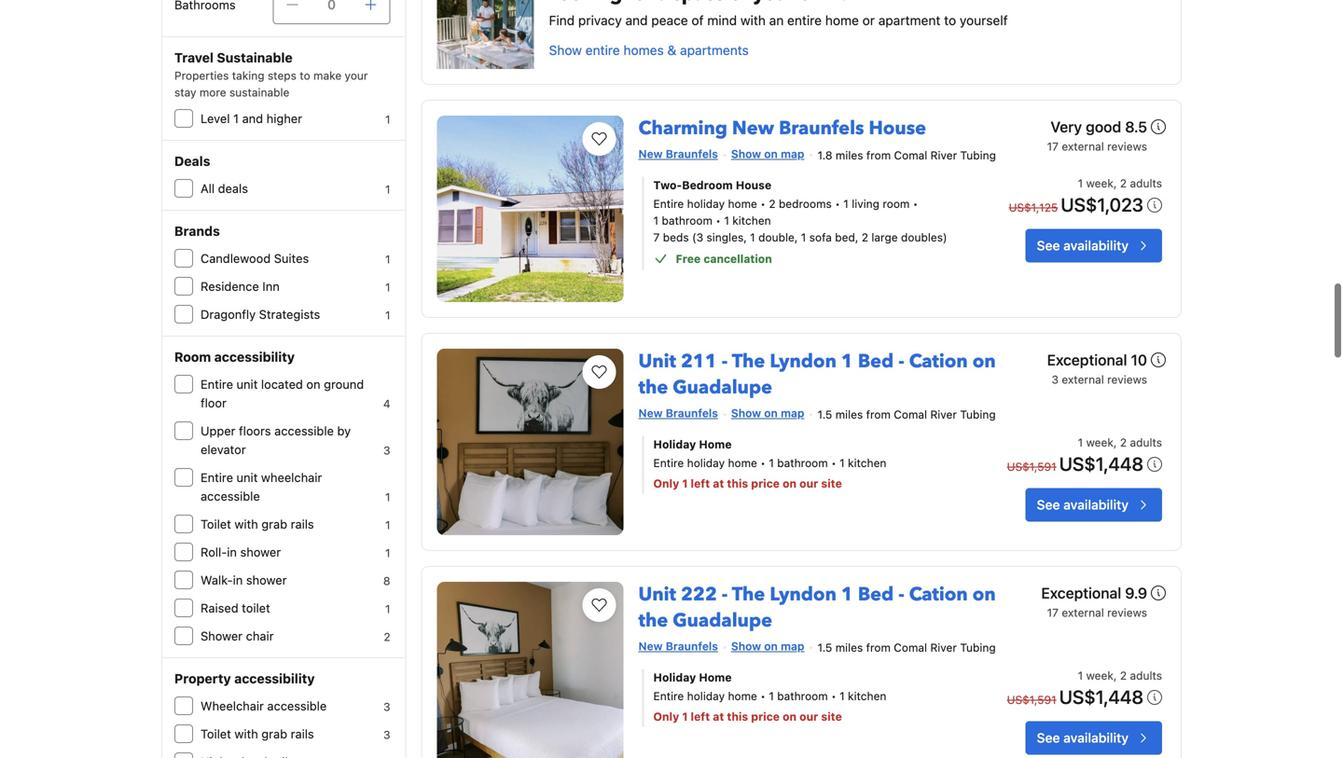Task type: locate. For each thing, give the bounding box(es) containing it.
new braunfels down charming
[[639, 147, 719, 161]]

0 vertical spatial map
[[781, 147, 805, 161]]

1 week from the top
[[1087, 177, 1114, 190]]

1 week , 2 adults
[[1079, 177, 1163, 190], [1079, 436, 1163, 449], [1079, 670, 1163, 683]]

1 1 week , 2 adults from the top
[[1079, 177, 1163, 190]]

miles down the unit 222 - the lyndon 1 bed - cation on the guadalupe
[[836, 642, 864, 655]]

holiday
[[654, 438, 696, 451], [654, 671, 696, 684]]

2 1.5 from the top
[[818, 642, 833, 655]]

tubing for unit 222 - the lyndon 1 bed - cation on the guadalupe
[[961, 642, 997, 655]]

toilet with grab rails up roll-in shower
[[201, 518, 314, 532]]

0 vertical spatial show on map
[[732, 147, 805, 161]]

accessibility up located on the left
[[214, 350, 295, 365]]

3 map from the top
[[781, 640, 805, 653]]

3 show on map from the top
[[732, 640, 805, 653]]

external inside exceptional 10 3 external reviews
[[1062, 373, 1105, 386]]

2 bed from the top
[[858, 582, 894, 608]]

0 vertical spatial comal
[[895, 149, 928, 162]]

1 from from the top
[[867, 149, 891, 162]]

1 vertical spatial site
[[822, 711, 843, 724]]

show on map down the charming new braunfels house
[[732, 147, 805, 161]]

0 vertical spatial holiday
[[654, 438, 696, 451]]

2 us$1,591 from the top
[[1008, 694, 1057, 707]]

walk-
[[201, 574, 233, 588]]

show entire homes & apartments button
[[549, 41, 749, 60]]

2 left bedrooms
[[769, 197, 776, 210]]

unit left 211
[[639, 349, 677, 375]]

3 inside exceptional 10 3 external reviews
[[1052, 373, 1059, 386]]

with for 3
[[235, 728, 258, 742]]

entire inside entire unit located on ground floor
[[201, 378, 233, 392]]

new braunfels for unit 222 - the lyndon 1 bed - cation on the guadalupe
[[639, 640, 719, 653]]

2 our from the top
[[800, 711, 819, 724]]

1 vertical spatial holiday
[[688, 457, 725, 470]]

0 vertical spatial the
[[732, 349, 766, 375]]

1 vertical spatial show on map
[[732, 407, 805, 420]]

cation
[[910, 349, 969, 375], [910, 582, 969, 608]]

grab for 3
[[262, 728, 288, 742]]

3 availability from the top
[[1064, 731, 1129, 746]]

grab down entire unit wheelchair accessible
[[262, 518, 288, 532]]

comal for charming new braunfels house
[[895, 149, 928, 162]]

1 17 from the top
[[1048, 140, 1059, 153]]

0 vertical spatial new braunfels
[[639, 147, 719, 161]]

unit for located
[[237, 378, 258, 392]]

homes
[[624, 42, 664, 58]]

see availability
[[1037, 238, 1129, 253], [1037, 497, 1129, 513], [1037, 731, 1129, 746]]

1 toilet from the top
[[201, 518, 231, 532]]

from down the unit 222 - the lyndon 1 bed - cation on the guadalupe
[[867, 642, 891, 655]]

us$1,591 for unit 211 - the lyndon 1 bed - cation on the guadalupe
[[1008, 460, 1057, 474]]

0 vertical spatial in
[[227, 546, 237, 560]]

week for unit 211 - the lyndon 1 bed - cation on the guadalupe
[[1087, 436, 1114, 449]]

the for 211
[[732, 349, 766, 375]]

bathroom down unit 211 - the lyndon 1 bed - cation on the guadalupe
[[778, 457, 829, 470]]

in up walk-in shower
[[227, 546, 237, 560]]

the for 222
[[732, 582, 766, 608]]

0 vertical spatial and
[[626, 13, 648, 28]]

house up 1.8 miles from comal river tubing
[[869, 116, 927, 141]]

0 vertical spatial bathroom
[[662, 214, 713, 227]]

1 vertical spatial this
[[727, 711, 749, 724]]

rails down "wheelchair"
[[291, 518, 314, 532]]

or
[[863, 13, 875, 28]]

2 guadalupe from the top
[[673, 609, 773, 634]]

shower up toilet
[[246, 574, 287, 588]]

map down the charming new braunfels house
[[781, 147, 805, 161]]

river
[[931, 149, 958, 162], [931, 408, 958, 421], [931, 642, 958, 655]]

see for unit 222 - the lyndon 1 bed - cation on the guadalupe
[[1037, 731, 1061, 746]]

accessibility
[[214, 350, 295, 365], [234, 672, 315, 687]]

2 unit from the top
[[237, 471, 258, 485]]

0 vertical spatial kitchen
[[733, 214, 772, 227]]

1.5
[[818, 408, 833, 421], [818, 642, 833, 655]]

availability
[[1064, 238, 1129, 253], [1064, 497, 1129, 513], [1064, 731, 1129, 746]]

0 vertical spatial exceptional
[[1048, 351, 1128, 369]]

reviews inside exceptional 10 3 external reviews
[[1108, 373, 1148, 386]]

holiday home link down the unit 222 - the lyndon 1 bed - cation on the guadalupe
[[654, 670, 969, 686]]

2 holiday home link from the top
[[654, 670, 969, 686]]

1 vertical spatial week
[[1087, 436, 1114, 449]]

the inside the unit 222 - the lyndon 1 bed - cation on the guadalupe
[[639, 609, 668, 634]]

the inside unit 211 - the lyndon 1 bed - cation on the guadalupe
[[639, 375, 668, 401]]

see
[[1037, 238, 1061, 253], [1037, 497, 1061, 513], [1037, 731, 1061, 746]]

1 vertical spatial availability
[[1064, 497, 1129, 513]]

, down exceptional 9.9 17 external reviews at the right bottom of the page
[[1114, 670, 1118, 683]]

1 , from the top
[[1114, 177, 1118, 190]]

toilet
[[201, 518, 231, 532], [201, 728, 231, 742]]

find privacy and peace of mind with an entire home or apartment to yourself
[[549, 13, 1009, 28]]

lyndon inside unit 211 - the lyndon 1 bed - cation on the guadalupe
[[770, 349, 837, 375]]

two-
[[654, 179, 682, 192]]

entire right an at the right of page
[[788, 13, 822, 28]]

0 vertical spatial see availability
[[1037, 238, 1129, 253]]

availability for charming new braunfels house
[[1064, 238, 1129, 253]]

2 toilet from the top
[[201, 728, 231, 742]]

1 the from the top
[[732, 349, 766, 375]]

1 guadalupe from the top
[[673, 375, 773, 401]]

unit down room accessibility
[[237, 378, 258, 392]]

1 tubing from the top
[[961, 149, 997, 162]]

holiday down the 222
[[654, 671, 696, 684]]

wheelchair accessible
[[201, 700, 327, 714]]

reviews inside exceptional 9.9 17 external reviews
[[1108, 607, 1148, 620]]

1 site from the top
[[822, 477, 843, 490]]

toilet for 1
[[201, 518, 231, 532]]

us$1,591
[[1008, 460, 1057, 474], [1008, 694, 1057, 707]]

1 price from the top
[[752, 477, 780, 490]]

0 vertical spatial house
[[869, 116, 927, 141]]

week
[[1087, 177, 1114, 190], [1087, 436, 1114, 449], [1087, 670, 1114, 683]]

external for unit 222 - the lyndon 1 bed - cation on the guadalupe
[[1062, 607, 1105, 620]]

0 vertical spatial exceptional element
[[1048, 349, 1148, 371]]

0 vertical spatial 17
[[1048, 140, 1059, 153]]

1 vertical spatial only
[[654, 711, 680, 724]]

, down exceptional 10 3 external reviews
[[1114, 436, 1118, 449]]

3 see from the top
[[1037, 731, 1061, 746]]

1 vertical spatial accessibility
[[234, 672, 315, 687]]

bathroom up the (3
[[662, 214, 713, 227]]

holiday for unit 222 - the lyndon 1 bed - cation on the guadalupe
[[654, 671, 696, 684]]

2
[[1121, 177, 1128, 190], [769, 197, 776, 210], [862, 231, 869, 244], [1121, 436, 1128, 449], [384, 631, 391, 644], [1121, 670, 1128, 683]]

2 vertical spatial accessible
[[267, 700, 327, 714]]

rails
[[291, 518, 314, 532], [291, 728, 314, 742]]

1 vertical spatial guadalupe
[[673, 609, 773, 634]]

stay
[[175, 86, 196, 99]]

2 vertical spatial reviews
[[1108, 607, 1148, 620]]

2 vertical spatial comal
[[894, 642, 928, 655]]

1 vertical spatial comal
[[894, 408, 928, 421]]

unit inside entire unit wheelchair accessible
[[237, 471, 258, 485]]

2 site from the top
[[822, 711, 843, 724]]

dragonfly
[[201, 308, 256, 322]]

our for 211
[[800, 477, 819, 490]]

on inside unit 211 - the lyndon 1 bed - cation on the guadalupe
[[973, 349, 996, 375]]

2 vertical spatial see availability link
[[1026, 722, 1163, 755]]

entire for entire holiday home • 2 bedrooms • 1 living room • 1 bathroom • 1 kitchen 7 beds (3 singles, 1 double, 1 sofa bed, 2 large doubles)
[[654, 197, 684, 210]]

0 vertical spatial price
[[752, 477, 780, 490]]

1 availability from the top
[[1064, 238, 1129, 253]]

to left make
[[300, 69, 310, 82]]

show on map for 211
[[732, 407, 805, 420]]

17
[[1048, 140, 1059, 153], [1048, 607, 1059, 620]]

0 vertical spatial rails
[[291, 518, 314, 532]]

holiday
[[688, 197, 725, 210], [688, 457, 725, 470], [688, 690, 725, 703]]

0 vertical spatial miles
[[836, 149, 864, 162]]

1 our from the top
[[800, 477, 819, 490]]

0 vertical spatial guadalupe
[[673, 375, 773, 401]]

1 vertical spatial to
[[300, 69, 310, 82]]

braunfels down 211
[[666, 407, 719, 420]]

unit left the 222
[[639, 582, 677, 608]]

2 reviews from the top
[[1108, 373, 1148, 386]]

accessibility for property accessibility
[[234, 672, 315, 687]]

2 1 week , 2 adults from the top
[[1079, 436, 1163, 449]]

0 vertical spatial only
[[654, 477, 680, 490]]

1 vertical spatial bed
[[858, 582, 894, 608]]

property accessibility
[[175, 672, 315, 687]]

1 bed from the top
[[858, 349, 894, 375]]

make
[[314, 69, 342, 82]]

unit down elevator
[[237, 471, 258, 485]]

house right bedroom
[[736, 179, 772, 192]]

guadalupe inside the unit 222 - the lyndon 1 bed - cation on the guadalupe
[[673, 609, 773, 634]]

accessible
[[275, 424, 334, 438], [201, 490, 260, 504], [267, 700, 327, 714]]

unit for unit 211 - the lyndon 1 bed - cation on the guadalupe
[[639, 349, 677, 375]]

new for 211
[[639, 407, 663, 420]]

in up raised toilet
[[233, 574, 243, 588]]

unit
[[639, 349, 677, 375], [639, 582, 677, 608]]

show for unit 222 - the lyndon 1 bed - cation on the guadalupe
[[732, 640, 762, 653]]

2 holiday from the top
[[688, 457, 725, 470]]

2 vertical spatial see
[[1037, 731, 1061, 746]]

exceptional element
[[1048, 349, 1148, 371], [1042, 582, 1148, 605]]

0 vertical spatial toilet with grab rails
[[201, 518, 314, 532]]

left for unit 211 - the lyndon 1 bed - cation on the guadalupe
[[691, 477, 710, 490]]

1 reviews from the top
[[1108, 140, 1148, 153]]

1 vertical spatial lyndon
[[770, 582, 837, 608]]

miles down unit 211 - the lyndon 1 bed - cation on the guadalupe
[[836, 408, 864, 421]]

1 unit from the top
[[639, 349, 677, 375]]

2 the from the top
[[639, 609, 668, 634]]

the inside unit 211 - the lyndon 1 bed - cation on the guadalupe
[[732, 349, 766, 375]]

2 show on map from the top
[[732, 407, 805, 420]]

show on map down the unit 222 - the lyndon 1 bed - cation on the guadalupe
[[732, 640, 805, 653]]

toilet for 3
[[201, 728, 231, 742]]

braunfels up 1.8
[[779, 116, 865, 141]]

3 , from the top
[[1114, 670, 1118, 683]]

reviews down the 10
[[1108, 373, 1148, 386]]

entire unit wheelchair accessible
[[201, 471, 322, 504]]

all
[[201, 182, 215, 196]]

3 miles from the top
[[836, 642, 864, 655]]

0 vertical spatial 1.5
[[818, 408, 833, 421]]

1 vertical spatial our
[[800, 711, 819, 724]]

with left an at the right of page
[[741, 13, 766, 28]]

rails for 3
[[291, 728, 314, 742]]

from down unit 211 - the lyndon 1 bed - cation on the guadalupe
[[867, 408, 891, 421]]

braunfels for new
[[666, 147, 719, 161]]

guadalupe down 211
[[673, 375, 773, 401]]

very good element
[[1048, 116, 1148, 138]]

2 miles from the top
[[836, 408, 864, 421]]

week down exceptional 10 3 external reviews
[[1087, 436, 1114, 449]]

see availability for unit 211 - the lyndon 1 bed - cation on the guadalupe
[[1037, 497, 1129, 513]]

entire inside entire unit wheelchair accessible
[[201, 471, 233, 485]]

map down unit 211 - the lyndon 1 bed - cation on the guadalupe
[[781, 407, 805, 420]]

unit for wheelchair
[[237, 471, 258, 485]]

kitchen
[[733, 214, 772, 227], [848, 457, 887, 470], [848, 690, 887, 703]]

0 vertical spatial at
[[713, 477, 725, 490]]

0 vertical spatial see availability link
[[1026, 229, 1163, 263]]

holiday down 211
[[654, 438, 696, 451]]

inn
[[263, 280, 280, 294]]

map down the unit 222 - the lyndon 1 bed - cation on the guadalupe
[[781, 640, 805, 653]]

see for charming new braunfels house
[[1037, 238, 1061, 253]]

with down wheelchair at the left
[[235, 728, 258, 742]]

1.5 for 211
[[818, 408, 833, 421]]

3 new braunfels from the top
[[639, 640, 719, 653]]

2 comal from the top
[[894, 408, 928, 421]]

adults down 9.9 on the right bottom of the page
[[1131, 670, 1163, 683]]

unit inside the unit 222 - the lyndon 1 bed - cation on the guadalupe
[[639, 582, 677, 608]]

show on map down unit 211 - the lyndon 1 bed - cation on the guadalupe
[[732, 407, 805, 420]]

2 vertical spatial ,
[[1114, 670, 1118, 683]]

2 home from the top
[[699, 671, 732, 684]]

miles right 1.8
[[836, 149, 864, 162]]

shower chair
[[201, 630, 274, 644]]

home down the 222
[[699, 671, 732, 684]]

guadalupe
[[673, 375, 773, 401], [673, 609, 773, 634]]

free
[[676, 252, 701, 265]]

1 toilet with grab rails from the top
[[201, 518, 314, 532]]

external inside exceptional 9.9 17 external reviews
[[1062, 607, 1105, 620]]

2 unit from the top
[[639, 582, 677, 608]]

1 vertical spatial river
[[931, 408, 958, 421]]

bathroom down the unit 222 - the lyndon 1 bed - cation on the guadalupe
[[778, 690, 829, 703]]

the inside the unit 222 - the lyndon 1 bed - cation on the guadalupe
[[732, 582, 766, 608]]

accessible down elevator
[[201, 490, 260, 504]]

3 tubing from the top
[[961, 642, 997, 655]]

reviews inside very good 8.5 17 external reviews
[[1108, 140, 1148, 153]]

in
[[227, 546, 237, 560], [233, 574, 243, 588]]

mind
[[708, 13, 737, 28]]

1 vertical spatial toilet with grab rails
[[201, 728, 314, 742]]

tubing
[[961, 149, 997, 162], [961, 408, 997, 421], [961, 642, 997, 655]]

from for unit 222 - the lyndon 1 bed - cation on the guadalupe
[[867, 642, 891, 655]]

2 vertical spatial river
[[931, 642, 958, 655]]

3 river from the top
[[931, 642, 958, 655]]

reviews down 9.9 on the right bottom of the page
[[1108, 607, 1148, 620]]

0 vertical spatial our
[[800, 477, 819, 490]]

2 external from the top
[[1062, 373, 1105, 386]]

show down unit 211 - the lyndon 1 bed - cation on the guadalupe
[[732, 407, 762, 420]]

2 vertical spatial bathroom
[[778, 690, 829, 703]]

2 vertical spatial external
[[1062, 607, 1105, 620]]

bed,
[[836, 231, 859, 244]]

lyndon inside the unit 222 - the lyndon 1 bed - cation on the guadalupe
[[770, 582, 837, 608]]

2 see availability from the top
[[1037, 497, 1129, 513]]

at
[[713, 477, 725, 490], [713, 711, 725, 724]]

1.8 miles from comal river tubing
[[818, 149, 997, 162]]

0 vertical spatial left
[[691, 477, 710, 490]]

1 vertical spatial in
[[233, 574, 243, 588]]

2 river from the top
[[931, 408, 958, 421]]

2 vertical spatial availability
[[1064, 731, 1129, 746]]

bed
[[858, 349, 894, 375], [858, 582, 894, 608]]

1 see availability link from the top
[[1026, 229, 1163, 263]]

1 vertical spatial holiday home entire holiday home • 1 bathroom • 1 kitchen only 1 left at this price on our site
[[654, 671, 887, 724]]

holiday home link for 211
[[654, 436, 969, 453]]

cation inside the unit 222 - the lyndon 1 bed - cation on the guadalupe
[[910, 582, 969, 608]]

2 map from the top
[[781, 407, 805, 420]]

kitchen for 211
[[848, 457, 887, 470]]

2 rails from the top
[[291, 728, 314, 742]]

0 horizontal spatial entire
[[586, 42, 620, 58]]

1 vertical spatial toilet
[[201, 728, 231, 742]]

1 1.5 miles from comal river tubing from the top
[[818, 408, 997, 421]]

1 see from the top
[[1037, 238, 1061, 253]]

bed inside the unit 222 - the lyndon 1 bed - cation on the guadalupe
[[858, 582, 894, 608]]

1.5 for 222
[[818, 642, 833, 655]]

2 vertical spatial see availability
[[1037, 731, 1129, 746]]

2 week from the top
[[1087, 436, 1114, 449]]

0 vertical spatial grab
[[262, 518, 288, 532]]

exceptional inside exceptional 10 3 external reviews
[[1048, 351, 1128, 369]]

0 vertical spatial the
[[639, 375, 668, 401]]

with for 1
[[235, 518, 258, 532]]

1 vertical spatial left
[[691, 711, 710, 724]]

1 home from the top
[[699, 438, 732, 451]]

2 vertical spatial with
[[235, 728, 258, 742]]

grab down wheelchair accessible
[[262, 728, 288, 742]]

holiday inside entire holiday home • 2 bedrooms • 1 living room • 1 bathroom • 1 kitchen 7 beds (3 singles, 1 double, 1 sofa bed, 2 large doubles)
[[688, 197, 725, 210]]

shower for roll-in shower
[[240, 546, 281, 560]]

adults
[[1131, 177, 1163, 190], [1131, 436, 1163, 449], [1131, 670, 1163, 683]]

2 toilet with grab rails from the top
[[201, 728, 314, 742]]

show down the find
[[549, 42, 582, 58]]

singles,
[[707, 231, 747, 244]]

1 vertical spatial external
[[1062, 373, 1105, 386]]

site
[[822, 477, 843, 490], [822, 711, 843, 724]]

2 cation from the top
[[910, 582, 969, 608]]

, up us$1,023
[[1114, 177, 1118, 190]]

see for unit 211 - the lyndon 1 bed - cation on the guadalupe
[[1037, 497, 1061, 513]]

braunfels for 222
[[666, 640, 719, 653]]

0 vertical spatial holiday
[[688, 197, 725, 210]]

and
[[626, 13, 648, 28], [242, 112, 263, 126]]

1 vertical spatial adults
[[1131, 436, 1163, 449]]

entire inside entire holiday home • 2 bedrooms • 1 living room • 1 bathroom • 1 kitchen 7 beds (3 singles, 1 double, 1 sofa bed, 2 large doubles)
[[654, 197, 684, 210]]

exceptional left 9.9 on the right bottom of the page
[[1042, 585, 1122, 602]]

1.5 miles from comal river tubing
[[818, 408, 997, 421], [818, 642, 997, 655]]

2 tubing from the top
[[961, 408, 997, 421]]

1 us$1,591 from the top
[[1008, 460, 1057, 474]]

1 us$1,448 from the top
[[1060, 453, 1144, 475]]

2 from from the top
[[867, 408, 891, 421]]

0 vertical spatial from
[[867, 149, 891, 162]]

1 only from the top
[[654, 477, 680, 490]]

and up homes
[[626, 13, 648, 28]]

7
[[654, 231, 660, 244]]

2 this from the top
[[727, 711, 749, 724]]

from
[[867, 149, 891, 162], [867, 408, 891, 421], [867, 642, 891, 655]]

0 vertical spatial entire
[[788, 13, 822, 28]]

1 vertical spatial price
[[752, 711, 780, 724]]

us$1,023
[[1062, 194, 1144, 215]]

0 vertical spatial accessibility
[[214, 350, 295, 365]]

0 vertical spatial 1.5 miles from comal river tubing
[[818, 408, 997, 421]]

new
[[733, 116, 775, 141], [639, 147, 663, 161], [639, 407, 663, 420], [639, 640, 663, 653]]

1 rails from the top
[[291, 518, 314, 532]]

new braunfels down 211
[[639, 407, 719, 420]]

entire down privacy
[[586, 42, 620, 58]]

2 grab from the top
[[262, 728, 288, 742]]

1 holiday home entire holiday home • 1 bathroom • 1 kitchen only 1 left at this price on our site from the top
[[654, 438, 887, 490]]

3 see availability link from the top
[[1026, 722, 1163, 755]]

3 1 week , 2 adults from the top
[[1079, 670, 1163, 683]]

1 external from the top
[[1062, 140, 1105, 153]]

new braunfels down the 222
[[639, 640, 719, 653]]

us$1,448 for unit 211 - the lyndon 1 bed - cation on the guadalupe
[[1060, 453, 1144, 475]]

bedroom
[[682, 179, 733, 192]]

1 vertical spatial holiday home link
[[654, 670, 969, 686]]

braunfels for 211
[[666, 407, 719, 420]]

and down the sustainable
[[242, 112, 263, 126]]

1 vertical spatial holiday
[[654, 671, 696, 684]]

reviews for unit 211 - the lyndon 1 bed - cation on the guadalupe
[[1108, 373, 1148, 386]]

with up roll-in shower
[[235, 518, 258, 532]]

1
[[233, 112, 239, 126], [385, 113, 391, 126], [1079, 177, 1084, 190], [385, 183, 391, 196], [844, 197, 849, 210], [654, 214, 659, 227], [725, 214, 730, 227], [751, 231, 756, 244], [802, 231, 807, 244], [385, 253, 391, 266], [385, 281, 391, 294], [385, 309, 391, 322], [842, 349, 854, 375], [1079, 436, 1084, 449], [769, 457, 775, 470], [840, 457, 845, 470], [683, 477, 688, 490], [385, 491, 391, 504], [385, 519, 391, 532], [385, 547, 391, 560], [842, 582, 854, 608], [385, 603, 391, 616], [1079, 670, 1084, 683], [769, 690, 775, 703], [840, 690, 845, 703], [683, 711, 688, 724]]

price for 211
[[752, 477, 780, 490]]

0 vertical spatial us$1,591
[[1008, 460, 1057, 474]]

tubing for unit 211 - the lyndon 1 bed - cation on the guadalupe
[[961, 408, 997, 421]]

1 week , 2 adults down exceptional 10 3 external reviews
[[1079, 436, 1163, 449]]

1 week , 2 adults up us$1,023
[[1079, 177, 1163, 190]]

accessible down property accessibility
[[267, 700, 327, 714]]

1 vertical spatial accessible
[[201, 490, 260, 504]]

2 holiday home entire holiday home • 1 bathroom • 1 kitchen only 1 left at this price on our site from the top
[[654, 671, 887, 724]]

exceptional
[[1048, 351, 1128, 369], [1042, 585, 1122, 602]]

lyndon for 222
[[770, 582, 837, 608]]

adults down the 10
[[1131, 436, 1163, 449]]

1 this from the top
[[727, 477, 749, 490]]

2 see availability link from the top
[[1026, 488, 1163, 522]]

comal for unit 222 - the lyndon 1 bed - cation on the guadalupe
[[894, 642, 928, 655]]

2 down 8
[[384, 631, 391, 644]]

1 map from the top
[[781, 147, 805, 161]]

reviews down 8.5
[[1108, 140, 1148, 153]]

0 vertical spatial tubing
[[961, 149, 997, 162]]

1 vertical spatial the
[[639, 609, 668, 634]]

the right the 222
[[732, 582, 766, 608]]

kitchen for 222
[[848, 690, 887, 703]]

guadalupe down the 222
[[673, 609, 773, 634]]

new braunfels for unit 211 - the lyndon 1 bed - cation on the guadalupe
[[639, 407, 719, 420]]

tubing for charming new braunfels house
[[961, 149, 997, 162]]

show
[[549, 42, 582, 58], [732, 147, 762, 161], [732, 407, 762, 420], [732, 640, 762, 653]]

0 vertical spatial site
[[822, 477, 843, 490]]

1 week , 2 adults down exceptional 9.9 17 external reviews at the right bottom of the page
[[1079, 670, 1163, 683]]

candlewood suites
[[201, 252, 309, 266]]

1 inside the unit 222 - the lyndon 1 bed - cation on the guadalupe
[[842, 582, 854, 608]]

1 the from the top
[[639, 375, 668, 401]]

3 week from the top
[[1087, 670, 1114, 683]]

2 vertical spatial tubing
[[961, 642, 997, 655]]

1 vertical spatial us$1,448
[[1060, 686, 1144, 708]]

2 at from the top
[[713, 711, 725, 724]]

week for unit 222 - the lyndon 1 bed - cation on the guadalupe
[[1087, 670, 1114, 683]]

1 vertical spatial at
[[713, 711, 725, 724]]

1 holiday home link from the top
[[654, 436, 969, 453]]

0 vertical spatial holiday home link
[[654, 436, 969, 453]]

1 vertical spatial see availability link
[[1026, 488, 1163, 522]]

our
[[800, 477, 819, 490], [800, 711, 819, 724]]

0 vertical spatial shower
[[240, 546, 281, 560]]

map for 222
[[781, 640, 805, 653]]

1.5 down unit 211 - the lyndon 1 bed - cation on the guadalupe
[[818, 408, 833, 421]]

miles for 222
[[836, 642, 864, 655]]

3 holiday from the top
[[688, 690, 725, 703]]

shower
[[240, 546, 281, 560], [246, 574, 287, 588]]

show for unit 211 - the lyndon 1 bed - cation on the guadalupe
[[732, 407, 762, 420]]

0 vertical spatial see
[[1037, 238, 1061, 253]]

on inside entire unit located on ground floor
[[307, 378, 321, 392]]

1 holiday from the top
[[688, 197, 725, 210]]

1 vertical spatial 1.5
[[818, 642, 833, 655]]

exceptional left the 10
[[1048, 351, 1128, 369]]

2 price from the top
[[752, 711, 780, 724]]

toilet down wheelchair at the left
[[201, 728, 231, 742]]

dragonfly strategists
[[201, 308, 320, 322]]

0 vertical spatial accessible
[[275, 424, 334, 438]]

2 left from the top
[[691, 711, 710, 724]]

1 comal from the top
[[895, 149, 928, 162]]

2 vertical spatial from
[[867, 642, 891, 655]]

1 see availability from the top
[[1037, 238, 1129, 253]]

shower
[[201, 630, 243, 644]]

week up us$1,023
[[1087, 177, 1114, 190]]

left for unit 222 - the lyndon 1 bed - cation on the guadalupe
[[691, 711, 710, 724]]

accessibility up wheelchair accessible
[[234, 672, 315, 687]]

miles
[[836, 149, 864, 162], [836, 408, 864, 421], [836, 642, 864, 655]]

0 vertical spatial availability
[[1064, 238, 1129, 253]]

0 vertical spatial week
[[1087, 177, 1114, 190]]

lyndon for 211
[[770, 349, 837, 375]]

0 horizontal spatial and
[[242, 112, 263, 126]]

1 new braunfels from the top
[[639, 147, 719, 161]]

2 down exceptional 9.9 17 external reviews at the right bottom of the page
[[1121, 670, 1128, 683]]

guadalupe inside unit 211 - the lyndon 1 bed - cation on the guadalupe
[[673, 375, 773, 401]]

week down exceptional 9.9 17 external reviews at the right bottom of the page
[[1087, 670, 1114, 683]]

3 comal from the top
[[894, 642, 928, 655]]

2 adults from the top
[[1131, 436, 1163, 449]]

to inside travel sustainable properties taking steps to make your stay more sustainable
[[300, 69, 310, 82]]

1 vertical spatial with
[[235, 518, 258, 532]]

unit inside entire unit located on ground floor
[[237, 378, 258, 392]]

accessibility for room accessibility
[[214, 350, 295, 365]]

miles for 211
[[836, 408, 864, 421]]

holiday home link for 222
[[654, 670, 969, 686]]

only for unit 211 - the lyndon 1 bed - cation on the guadalupe
[[654, 477, 680, 490]]

3 for wheelchair accessible
[[384, 701, 391, 714]]

2 , from the top
[[1114, 436, 1118, 449]]

external
[[1062, 140, 1105, 153], [1062, 373, 1105, 386], [1062, 607, 1105, 620]]

living
[[852, 197, 880, 210]]

bed inside unit 211 - the lyndon 1 bed - cation on the guadalupe
[[858, 349, 894, 375]]

adults up us$1,023
[[1131, 177, 1163, 190]]

2 holiday from the top
[[654, 671, 696, 684]]

2 vertical spatial map
[[781, 640, 805, 653]]

rails down wheelchair accessible
[[291, 728, 314, 742]]

1.8
[[818, 149, 833, 162]]

comal for unit 211 - the lyndon 1 bed - cation on the guadalupe
[[894, 408, 928, 421]]

looking for a space of your own? image
[[437, 0, 534, 69]]

1 lyndon from the top
[[770, 349, 837, 375]]

1 unit from the top
[[237, 378, 258, 392]]

show down the unit 222 - the lyndon 1 bed - cation on the guadalupe
[[732, 640, 762, 653]]

site for 211
[[822, 477, 843, 490]]

toilet with grab rails for 3
[[201, 728, 314, 742]]

1 river from the top
[[931, 149, 958, 162]]

cation for unit 222 - the lyndon 1 bed - cation on the guadalupe
[[910, 582, 969, 608]]

bed for unit 222 - the lyndon 1 bed - cation on the guadalupe
[[858, 582, 894, 608]]

1.5 down the unit 222 - the lyndon 1 bed - cation on the guadalupe
[[818, 642, 833, 655]]

0 vertical spatial adults
[[1131, 177, 1163, 190]]

3 see availability from the top
[[1037, 731, 1129, 746]]

floors
[[239, 424, 271, 438]]

0 vertical spatial us$1,448
[[1060, 453, 1144, 475]]

from for charming new braunfels house
[[867, 149, 891, 162]]

•
[[761, 197, 766, 210], [836, 197, 841, 210], [913, 197, 919, 210], [716, 214, 721, 227], [761, 457, 766, 470], [832, 457, 837, 470], [761, 690, 766, 703], [832, 690, 837, 703]]

from up living
[[867, 149, 891, 162]]

2 the from the top
[[732, 582, 766, 608]]

2 only from the top
[[654, 711, 680, 724]]

home
[[826, 13, 860, 28], [728, 197, 758, 210], [728, 457, 758, 470], [728, 690, 758, 703]]

unit inside unit 211 - the lyndon 1 bed - cation on the guadalupe
[[639, 349, 677, 375]]

only for unit 222 - the lyndon 1 bed - cation on the guadalupe
[[654, 711, 680, 724]]

us$1,448
[[1060, 453, 1144, 475], [1060, 686, 1144, 708]]

,
[[1114, 177, 1118, 190], [1114, 436, 1118, 449], [1114, 670, 1118, 683]]

accessible left "by"
[[275, 424, 334, 438]]

1 1.5 from the top
[[818, 408, 833, 421]]

to left yourself
[[945, 13, 957, 28]]

2 lyndon from the top
[[770, 582, 837, 608]]

2 down exceptional 10 3 external reviews
[[1121, 436, 1128, 449]]

1 vertical spatial 17
[[1048, 607, 1059, 620]]

1 grab from the top
[[262, 518, 288, 532]]

2 new braunfels from the top
[[639, 407, 719, 420]]

shower up walk-in shower
[[240, 546, 281, 560]]

exceptional inside exceptional 9.9 17 external reviews
[[1042, 585, 1122, 602]]

0 vertical spatial unit
[[639, 349, 677, 375]]

0 vertical spatial cation
[[910, 349, 969, 375]]

2 availability from the top
[[1064, 497, 1129, 513]]

cation inside unit 211 - the lyndon 1 bed - cation on the guadalupe
[[910, 349, 969, 375]]

1 vertical spatial shower
[[246, 574, 287, 588]]

room accessibility
[[175, 350, 295, 365]]

week for charming new braunfels house
[[1087, 177, 1114, 190]]

2 1.5 miles from comal river tubing from the top
[[818, 642, 997, 655]]

the right 211
[[732, 349, 766, 375]]

holiday home link down unit 211 - the lyndon 1 bed - cation on the guadalupe
[[654, 436, 969, 453]]

home down 211
[[699, 438, 732, 451]]

toilet with grab rails down wheelchair accessible
[[201, 728, 314, 742]]

braunfels down charming
[[666, 147, 719, 161]]

show down the charming new braunfels house
[[732, 147, 762, 161]]

entire inside button
[[586, 42, 620, 58]]

entire for entire unit wheelchair accessible
[[201, 471, 233, 485]]

braunfels
[[779, 116, 865, 141], [666, 147, 719, 161], [666, 407, 719, 420], [666, 640, 719, 653]]

17 inside exceptional 9.9 17 external reviews
[[1048, 607, 1059, 620]]

toilet up roll-
[[201, 518, 231, 532]]

exceptional for unit 222 - the lyndon 1 bed - cation on the guadalupe
[[1042, 585, 1122, 602]]

3 from from the top
[[867, 642, 891, 655]]

braunfels down the 222
[[666, 640, 719, 653]]

1 vertical spatial exceptional element
[[1042, 582, 1148, 605]]



Task type: describe. For each thing, give the bounding box(es) containing it.
see availability for charming new braunfels house
[[1037, 238, 1129, 253]]

availability for unit 222 - the lyndon 1 bed - cation on the guadalupe
[[1064, 731, 1129, 746]]

charming new braunfels house link
[[639, 108, 927, 141]]

this for 211
[[727, 477, 749, 490]]

sofa
[[810, 231, 832, 244]]

price for 222
[[752, 711, 780, 724]]

privacy
[[579, 13, 622, 28]]

property
[[175, 672, 231, 687]]

adults for charming new braunfels house
[[1131, 177, 1163, 190]]

exceptional 10 3 external reviews
[[1048, 351, 1148, 386]]

1.5 miles from comal river tubing for unit 222 - the lyndon 1 bed - cation on the guadalupe
[[818, 642, 997, 655]]

exceptional element for unit 211 - the lyndon 1 bed - cation on the guadalupe
[[1048, 349, 1148, 371]]

wheelchair
[[201, 700, 264, 714]]

holiday for unit 211 - the lyndon 1 bed - cation on the guadalupe
[[654, 438, 696, 451]]

home inside entire holiday home • 2 bedrooms • 1 living room • 1 bathroom • 1 kitchen 7 beds (3 singles, 1 double, 1 sofa bed, 2 large doubles)
[[728, 197, 758, 210]]

home for 222
[[699, 671, 732, 684]]

the for unit 222 - the lyndon 1 bed - cation on the guadalupe
[[639, 609, 668, 634]]

this for 222
[[727, 711, 749, 724]]

2 right the bed,
[[862, 231, 869, 244]]

entire for entire unit located on ground floor
[[201, 378, 233, 392]]

of
[[692, 13, 704, 28]]

roll-in shower
[[201, 546, 281, 560]]

river for charming new braunfels house
[[931, 149, 958, 162]]

charming
[[639, 116, 728, 141]]

0 vertical spatial to
[[945, 13, 957, 28]]

8
[[383, 575, 391, 588]]

room
[[175, 350, 211, 365]]

free cancellation
[[676, 252, 773, 265]]

deals
[[218, 182, 248, 196]]

availability for unit 211 - the lyndon 1 bed - cation on the guadalupe
[[1064, 497, 1129, 513]]

guadalupe for 211
[[673, 375, 773, 401]]

very good 8.5 17 external reviews
[[1048, 118, 1148, 153]]

beds
[[663, 231, 689, 244]]

more
[[200, 86, 226, 99]]

river for unit 222 - the lyndon 1 bed - cation on the guadalupe
[[931, 642, 958, 655]]

3 for toilet with grab rails
[[384, 729, 391, 742]]

, for unit 211 - the lyndon 1 bed - cation on the guadalupe
[[1114, 436, 1118, 449]]

candlewood
[[201, 252, 271, 266]]

floor
[[201, 396, 227, 410]]

chair
[[246, 630, 274, 644]]

holiday home entire holiday home • 1 bathroom • 1 kitchen only 1 left at this price on our site for 222
[[654, 671, 887, 724]]

show entire homes & apartments
[[549, 42, 749, 58]]

your
[[345, 69, 368, 82]]

1 inside unit 211 - the lyndon 1 bed - cation on the guadalupe
[[842, 349, 854, 375]]

3 for upper floors accessible by elevator
[[384, 444, 391, 457]]

higher
[[267, 112, 302, 126]]

unit 222 - the lyndon 1 bed - cation on the guadalupe image
[[437, 582, 624, 759]]

peace
[[652, 13, 689, 28]]

charming new braunfels house image
[[437, 116, 624, 302]]

walk-in shower
[[201, 574, 287, 588]]

very
[[1051, 118, 1083, 136]]

rails for 1
[[291, 518, 314, 532]]

holiday for 222
[[688, 690, 725, 703]]

properties
[[175, 69, 229, 82]]

&
[[668, 42, 677, 58]]

our for 222
[[800, 711, 819, 724]]

us$1,591 for unit 222 - the lyndon 1 bed - cation on the guadalupe
[[1008, 694, 1057, 707]]

exceptional element for unit 222 - the lyndon 1 bed - cation on the guadalupe
[[1042, 582, 1148, 605]]

reviews for unit 222 - the lyndon 1 bed - cation on the guadalupe
[[1108, 607, 1148, 620]]

1 week , 2 adults for charming new braunfels house
[[1079, 177, 1163, 190]]

and for 1
[[242, 112, 263, 126]]

residence inn
[[201, 280, 280, 294]]

holiday for 211
[[688, 457, 725, 470]]

entire holiday home • 2 bedrooms • 1 living room • 1 bathroom • 1 kitchen 7 beds (3 singles, 1 double, 1 sofa bed, 2 large doubles)
[[654, 197, 948, 244]]

holiday home entire holiday home • 1 bathroom • 1 kitchen only 1 left at this price on our site for 211
[[654, 438, 887, 490]]

8.5
[[1126, 118, 1148, 136]]

taking
[[232, 69, 265, 82]]

at for 222
[[713, 711, 725, 724]]

show for charming new braunfels house
[[732, 147, 762, 161]]

good
[[1087, 118, 1122, 136]]

elevator
[[201, 443, 246, 457]]

level
[[201, 112, 230, 126]]

steps
[[268, 69, 297, 82]]

10
[[1132, 351, 1148, 369]]

bed for unit 211 - the lyndon 1 bed - cation on the guadalupe
[[858, 349, 894, 375]]

grab for 1
[[262, 518, 288, 532]]

raised toilet
[[201, 602, 270, 616]]

show inside button
[[549, 42, 582, 58]]

travel sustainable properties taking steps to make your stay more sustainable
[[175, 50, 368, 99]]

1 week , 2 adults for unit 222 - the lyndon 1 bed - cation on the guadalupe
[[1079, 670, 1163, 683]]

, for unit 222 - the lyndon 1 bed - cation on the guadalupe
[[1114, 670, 1118, 683]]

apartment
[[879, 13, 941, 28]]

miles for new
[[836, 149, 864, 162]]

unit 211 - the lyndon 1 bed - cation on the guadalupe link
[[639, 342, 996, 401]]

show on map for 222
[[732, 640, 805, 653]]

roll-
[[201, 546, 227, 560]]

from for unit 211 - the lyndon 1 bed - cation on the guadalupe
[[867, 408, 891, 421]]

show on map for new
[[732, 147, 805, 161]]

us$1,448 for unit 222 - the lyndon 1 bed - cation on the guadalupe
[[1060, 686, 1144, 708]]

kitchen inside entire holiday home • 2 bedrooms • 1 living room • 1 bathroom • 1 kitchen 7 beds (3 singles, 1 double, 1 sofa bed, 2 large doubles)
[[733, 214, 772, 227]]

raised
[[201, 602, 239, 616]]

new for new
[[639, 147, 663, 161]]

unit 222 - the lyndon 1 bed - cation on the guadalupe link
[[639, 575, 996, 634]]

see availability link for unit 222 - the lyndon 1 bed - cation on the guadalupe
[[1026, 722, 1163, 755]]

deals
[[175, 154, 210, 169]]

bedrooms
[[779, 197, 832, 210]]

two-bedroom house link
[[654, 177, 969, 194]]

0 horizontal spatial house
[[736, 179, 772, 192]]

1 horizontal spatial house
[[869, 116, 927, 141]]

located
[[261, 378, 303, 392]]

external for unit 211 - the lyndon 1 bed - cation on the guadalupe
[[1062, 373, 1105, 386]]

adults for unit 222 - the lyndon 1 bed - cation on the guadalupe
[[1131, 670, 1163, 683]]

4
[[383, 398, 391, 411]]

exceptional 9.9 17 external reviews
[[1042, 585, 1148, 620]]

new braunfels for charming new braunfels house
[[639, 147, 719, 161]]

adults for unit 211 - the lyndon 1 bed - cation on the guadalupe
[[1131, 436, 1163, 449]]

river for unit 211 - the lyndon 1 bed - cation on the guadalupe
[[931, 408, 958, 421]]

by
[[337, 424, 351, 438]]

1 week , 2 adults for unit 211 - the lyndon 1 bed - cation on the guadalupe
[[1079, 436, 1163, 449]]

doubles)
[[902, 231, 948, 244]]

ground
[[324, 378, 364, 392]]

suites
[[274, 252, 309, 266]]

upper
[[201, 424, 236, 438]]

cation for unit 211 - the lyndon 1 bed - cation on the guadalupe
[[910, 349, 969, 375]]

(3
[[693, 231, 704, 244]]

wheelchair
[[261, 471, 322, 485]]

on inside the unit 222 - the lyndon 1 bed - cation on the guadalupe
[[973, 582, 996, 608]]

bathroom for 211
[[778, 457, 829, 470]]

brands
[[175, 224, 220, 239]]

level 1 and higher
[[201, 112, 302, 126]]

entire unit located on ground floor
[[201, 378, 364, 410]]

unit 211 - the lyndon 1 bed - cation on the guadalupe image
[[437, 349, 624, 536]]

map for 211
[[781, 407, 805, 420]]

exceptional for unit 211 - the lyndon 1 bed - cation on the guadalupe
[[1048, 351, 1128, 369]]

2 up us$1,023
[[1121, 177, 1128, 190]]

accessible inside upper floors accessible by elevator
[[275, 424, 334, 438]]

sustainable
[[217, 50, 293, 65]]

site for 222
[[822, 711, 843, 724]]

cancellation
[[704, 252, 773, 265]]

apartments
[[680, 42, 749, 58]]

sustainable
[[230, 86, 290, 99]]

unit for unit 222 - the lyndon 1 bed - cation on the guadalupe
[[639, 582, 677, 608]]

yourself
[[960, 13, 1009, 28]]

bathroom for 222
[[778, 690, 829, 703]]

toilet
[[242, 602, 270, 616]]

large
[[872, 231, 898, 244]]

1.5 miles from comal river tubing for unit 211 - the lyndon 1 bed - cation on the guadalupe
[[818, 408, 997, 421]]

home for 211
[[699, 438, 732, 451]]

external inside very good 8.5 17 external reviews
[[1062, 140, 1105, 153]]

in for walk-
[[233, 574, 243, 588]]

us$1,125
[[1009, 201, 1059, 214]]

17 inside very good 8.5 17 external reviews
[[1048, 140, 1059, 153]]

211
[[681, 349, 717, 375]]

bathroom inside entire holiday home • 2 bedrooms • 1 living room • 1 bathroom • 1 kitchen 7 beds (3 singles, 1 double, 1 sofa bed, 2 large doubles)
[[662, 214, 713, 227]]

unit 211 - the lyndon 1 bed - cation on the guadalupe
[[639, 349, 996, 401]]

an
[[770, 13, 784, 28]]

accessible inside entire unit wheelchair accessible
[[201, 490, 260, 504]]

double,
[[759, 231, 798, 244]]

at for 211
[[713, 477, 725, 490]]

strategists
[[259, 308, 320, 322]]

0 vertical spatial with
[[741, 13, 766, 28]]

travel
[[175, 50, 214, 65]]

find
[[549, 13, 575, 28]]

9.9
[[1126, 585, 1148, 602]]



Task type: vqa. For each thing, say whether or not it's contained in the screenshot.
JAN
no



